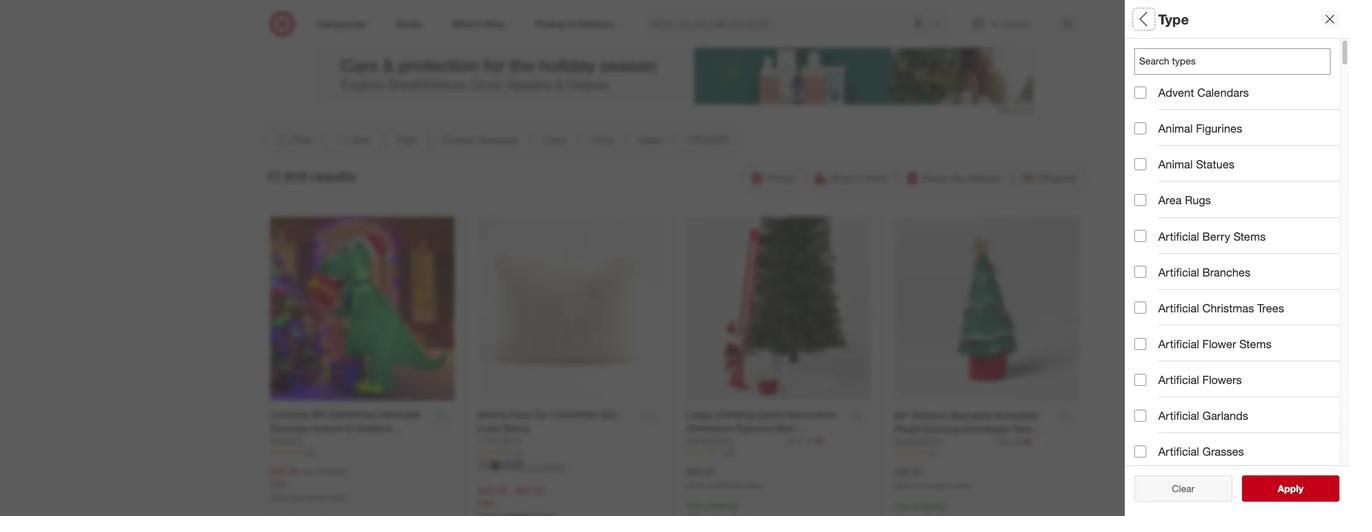 Task type: vqa. For each thing, say whether or not it's contained in the screenshot.
the top 'Stems'
yes



Task type: locate. For each thing, give the bounding box(es) containing it.
* for $65.00
[[737, 501, 740, 512]]

* down $65.00 when purchased online
[[737, 501, 740, 512]]

green
[[1013, 437, 1041, 449]]

wondershop link up "262"
[[686, 436, 784, 448]]

when inside $65.00 when purchased online
[[686, 482, 705, 491]]

costway 6ft christmas inflatable dinosaur indoor & outdoor christmas decoration
[[270, 409, 421, 448]]

grasses
[[1203, 445, 1245, 459]]

0 vertical spatial fpo/apo button
[[678, 127, 740, 153]]

Artificial Christmas Trees checkbox
[[1135, 302, 1147, 314]]

clear inside "button"
[[1166, 483, 1189, 495]]

1 horizontal spatial wondershop™
[[948, 437, 1010, 449]]

when inside $30.00 when purchased online
[[895, 482, 913, 491]]

emma faux fur comforter set - lush décor link
[[478, 408, 634, 436]]

type button up the calendars
[[1135, 39, 1350, 81]]

0 horizontal spatial product grouping
[[442, 134, 518, 146]]

63
[[307, 448, 315, 457]]

1 horizontal spatial results
[[1286, 483, 1317, 495]]

- right set
[[619, 409, 623, 421]]

2 costway from the top
[[270, 436, 303, 446]]

results right 'see' on the bottom of the page
[[1286, 483, 1317, 495]]

price button
[[582, 127, 624, 153], [1135, 165, 1350, 206]]

garlands
[[1203, 409, 1249, 423]]

2 clear from the left
[[1172, 483, 1195, 495]]

free
[[686, 501, 703, 512], [895, 502, 911, 512]]

clear down artificial grasses
[[1172, 483, 1195, 495]]

trees
[[1258, 301, 1285, 315]]

animal right animal figurines checkbox
[[1159, 122, 1193, 135]]

include out of stock
[[1159, 301, 1259, 315]]

1 vertical spatial sale
[[478, 499, 495, 509]]

1 horizontal spatial product grouping button
[[1135, 81, 1350, 123]]

filter button
[[266, 127, 321, 153]]

lush decor link
[[478, 436, 521, 448]]

type up advent calendars option
[[1135, 51, 1160, 65]]

artificial right artificial christmas trees option
[[1159, 301, 1200, 315]]

1 vertical spatial costway
[[270, 436, 303, 446]]

0 vertical spatial product grouping
[[1135, 93, 1231, 107]]

dinosaur
[[270, 423, 311, 435]]

1 horizontal spatial free
[[895, 502, 911, 512]]

type right the all
[[1159, 11, 1189, 27]]

online
[[743, 482, 762, 491], [951, 482, 971, 491], [327, 494, 346, 503]]

wondershop down plush
[[895, 437, 942, 447]]

Animal Statues checkbox
[[1135, 158, 1147, 170]]

0 horizontal spatial only
[[787, 436, 804, 446]]

costway 6ft christmas inflatable dinosaur indoor & outdoor christmas decoration image
[[270, 217, 454, 402], [270, 217, 454, 402]]

1 vertical spatial type
[[1135, 51, 1160, 65]]

wondershop for plush
[[895, 437, 942, 447]]

1 vertical spatial type button
[[386, 127, 427, 153]]

décor
[[503, 423, 531, 435]]

stems right "flower"
[[1240, 337, 1272, 351]]

costway
[[270, 409, 310, 421], [270, 436, 303, 446]]

see
[[1266, 483, 1283, 495]]

sale inside $55.99 reg $159.99 sale when purchased online
[[270, 479, 286, 490]]

artificial for artificial flower stems
[[1159, 337, 1200, 351]]

online down 6 link
[[951, 482, 971, 491]]

0 horizontal spatial *
[[737, 501, 740, 512]]

2 lush from the top
[[478, 436, 496, 446]]

2 artificial from the top
[[1159, 265, 1200, 279]]

online down 262 link
[[743, 482, 762, 491]]

* down $30.00 when purchased online
[[946, 502, 948, 512]]

* for $30.00
[[946, 502, 948, 512]]

1 horizontal spatial grouping
[[1181, 93, 1231, 107]]

online inside $30.00 when purchased online
[[951, 482, 971, 491]]

$55.99 reg $159.99 sale when purchased online
[[270, 466, 346, 503]]

1 vertical spatial lush
[[478, 436, 496, 446]]

2 vertical spatial type
[[397, 134, 417, 146]]

Advent Calendars checkbox
[[1135, 86, 1147, 98]]

artificial down area rugs
[[1159, 229, 1200, 243]]

1 horizontal spatial deals
[[1135, 219, 1165, 232]]

1 lush from the top
[[478, 423, 500, 435]]

- inside $43.49 - $84.40 sale
[[510, 485, 513, 497]]

1 vertical spatial product
[[442, 134, 476, 146]]

type right sort
[[397, 134, 417, 146]]

$65.00 when purchased online
[[686, 466, 762, 491]]

only for christmas
[[995, 437, 1012, 447]]

0 horizontal spatial purchased
[[291, 494, 325, 503]]

- inside emma faux fur comforter set - lush décor
[[619, 409, 623, 421]]

wondershop for christmas
[[686, 436, 734, 446]]

costway 6ft christmas inflatable dinosaur indoor & outdoor christmas decoration link
[[270, 408, 426, 448]]

purchased inside $55.99 reg $159.99 sale when purchased online
[[291, 494, 325, 503]]

1 horizontal spatial free shipping *
[[895, 502, 948, 512]]

2 animal from the top
[[1159, 157, 1193, 171]]

shipping
[[1038, 172, 1076, 184]]

results down sort button on the top left of the page
[[312, 168, 356, 185]]

set
[[601, 409, 616, 421]]

grouping inside the all filters dialog
[[1181, 93, 1231, 107]]

0 horizontal spatial product
[[442, 134, 476, 146]]

artificial christmas trees
[[1159, 301, 1285, 315]]

same
[[923, 172, 947, 184]]

0 vertical spatial lush
[[478, 423, 500, 435]]

animal figurines
[[1159, 122, 1243, 135]]

0 vertical spatial price
[[592, 134, 614, 146]]

1 vertical spatial deals
[[1135, 219, 1165, 232]]

0 horizontal spatial only at ¬
[[787, 436, 824, 448]]

costway up dinosaur
[[270, 409, 310, 421]]

1 vertical spatial product grouping
[[442, 134, 518, 146]]

wondershop link down dancing
[[895, 436, 993, 448]]

Artificial Flowers checkbox
[[1135, 374, 1147, 386]]

type button right sort
[[386, 127, 427, 153]]

20" battery operated animated plush dancing christmas tree sculpture - wondershop™ green image
[[895, 217, 1079, 402], [895, 217, 1079, 402]]

include
[[1159, 301, 1196, 315]]

purchased for $65.00
[[707, 482, 741, 491]]

¬ down decorative
[[816, 436, 824, 448]]

0 horizontal spatial fpo/apo
[[688, 134, 730, 146]]

4 artificial from the top
[[1159, 337, 1200, 351]]

clear inside button
[[1172, 483, 1195, 495]]

1 horizontal spatial online
[[743, 482, 762, 491]]

1 vertical spatial grouping
[[478, 134, 518, 146]]

lush down emma
[[478, 423, 500, 435]]

artificial up include
[[1159, 265, 1200, 279]]

search button
[[927, 11, 956, 39]]

advent
[[1159, 86, 1195, 99]]

only at ¬ down the red
[[787, 436, 824, 448]]

advent calendars
[[1159, 86, 1249, 99]]

comforter
[[551, 409, 599, 421]]

color button inside the all filters dialog
[[1135, 123, 1350, 165]]

1 horizontal spatial color button
[[1135, 123, 1350, 165]]

type inside dialog
[[1159, 11, 1189, 27]]

0 horizontal spatial ¬
[[816, 436, 824, 448]]

1 horizontal spatial fpo/apo
[[1135, 261, 1186, 274]]

1 horizontal spatial at
[[1015, 437, 1022, 447]]

costway for costway 6ft christmas inflatable dinosaur indoor & outdoor christmas decoration
[[270, 409, 310, 421]]

wondershop
[[686, 436, 734, 446], [895, 437, 942, 447]]

0 horizontal spatial wondershop™
[[686, 436, 749, 448]]

artificial for artificial grasses
[[1159, 445, 1200, 459]]

0 horizontal spatial at
[[806, 436, 813, 446]]

costway inside costway 6ft christmas inflatable dinosaur indoor & outdoor christmas decoration
[[270, 409, 310, 421]]

5 artificial from the top
[[1159, 373, 1200, 387]]

artificial up clear button
[[1159, 445, 1200, 459]]

2 horizontal spatial online
[[951, 482, 971, 491]]

0 horizontal spatial sale
[[270, 479, 286, 490]]

0 horizontal spatial results
[[312, 168, 356, 185]]

at down tree
[[1015, 437, 1022, 447]]

free shipping * for $65.00
[[686, 501, 740, 512]]

1 horizontal spatial wondershop link
[[895, 436, 993, 448]]

results
[[312, 168, 356, 185], [1286, 483, 1317, 495]]

artificial
[[1159, 229, 1200, 243], [1159, 265, 1200, 279], [1159, 301, 1200, 315], [1159, 337, 1200, 351], [1159, 373, 1200, 387], [1159, 409, 1200, 423], [1159, 445, 1200, 459]]

3 artificial from the top
[[1159, 301, 1200, 315]]

63 link
[[270, 448, 454, 458]]

deals inside the all filters dialog
[[1135, 219, 1165, 232]]

52 link
[[478, 448, 663, 458]]

- right $43.49
[[510, 485, 513, 497]]

sale down $43.49
[[478, 499, 495, 509]]

at down decorative
[[806, 436, 813, 446]]

online down $159.99
[[327, 494, 346, 503]]

fur
[[534, 409, 549, 421]]

0 horizontal spatial when
[[270, 494, 289, 503]]

free down $65.00
[[686, 501, 703, 512]]

1 vertical spatial price
[[1135, 177, 1163, 191]]

2 horizontal spatial when
[[895, 482, 913, 491]]

0 vertical spatial sale
[[270, 479, 286, 490]]

1 vertical spatial animal
[[1159, 157, 1193, 171]]

6 artificial from the top
[[1159, 409, 1200, 423]]

sponsored
[[998, 105, 1034, 114]]

artificial grasses
[[1159, 445, 1245, 459]]

0 vertical spatial results
[[312, 168, 356, 185]]

None text field
[[1135, 48, 1331, 75]]

1 vertical spatial results
[[1286, 483, 1317, 495]]

0 horizontal spatial deals
[[639, 134, 663, 146]]

in
[[856, 172, 864, 184]]

free down $30.00
[[895, 502, 911, 512]]

Artificial Branches checkbox
[[1135, 266, 1147, 278]]

1 horizontal spatial fpo/apo button
[[1135, 248, 1350, 290]]

free for $65.00
[[686, 501, 703, 512]]

christmas inside large climbing santa decorative christmas figurine red - wondershop™
[[686, 423, 733, 435]]

artificial for artificial christmas trees
[[1159, 301, 1200, 315]]

1 horizontal spatial when
[[686, 482, 705, 491]]

1 horizontal spatial sale
[[478, 499, 495, 509]]

wondershop™ down the "operated"
[[948, 437, 1010, 449]]

shop
[[831, 172, 853, 184]]

1 horizontal spatial color
[[1135, 135, 1164, 149]]

clear
[[1166, 483, 1189, 495], [1172, 483, 1195, 495]]

0 horizontal spatial deals button
[[629, 127, 673, 153]]

only at ¬ down tree
[[995, 436, 1032, 448]]

0 horizontal spatial shipping
[[705, 501, 737, 512]]

1 vertical spatial fpo/apo
[[1135, 261, 1186, 274]]

only down the red
[[787, 436, 804, 446]]

¬ down tree
[[1024, 436, 1032, 448]]

1 horizontal spatial shipping
[[914, 502, 946, 512]]

large climbing santa decorative christmas figurine red - wondershop™ image
[[686, 217, 871, 402], [686, 217, 871, 402]]

1 clear from the left
[[1166, 483, 1189, 495]]

0 vertical spatial deals button
[[629, 127, 673, 153]]

lush left 'decor'
[[478, 436, 496, 446]]

1 vertical spatial stems
[[1240, 337, 1272, 351]]

outdoor
[[355, 423, 393, 435]]

0 vertical spatial type
[[1159, 11, 1189, 27]]

product grouping button
[[1135, 81, 1350, 123], [432, 127, 528, 153]]

1 vertical spatial deals button
[[1135, 206, 1350, 248]]

only at ¬ for -
[[787, 436, 824, 448]]

7 artificial from the top
[[1159, 445, 1200, 459]]

¬ for -
[[816, 436, 824, 448]]

lush inside emma faux fur comforter set - lush décor
[[478, 423, 500, 435]]

wondershop™
[[686, 436, 749, 448], [948, 437, 1010, 449]]

1 animal from the top
[[1159, 122, 1193, 135]]

0 horizontal spatial color button
[[533, 127, 577, 153]]

stems for artificial berry stems
[[1234, 229, 1266, 243]]

animal statues
[[1159, 157, 1235, 171]]

$30.00
[[895, 466, 923, 478]]

artificial for artificial berry stems
[[1159, 229, 1200, 243]]

1 costway from the top
[[270, 409, 310, 421]]

shipping down $30.00 when purchased online
[[914, 502, 946, 512]]

1 vertical spatial product grouping button
[[432, 127, 528, 153]]

wondershop up "262"
[[686, 436, 734, 446]]

artificial down include
[[1159, 337, 1200, 351]]

0 vertical spatial stems
[[1234, 229, 1266, 243]]

filter
[[291, 134, 312, 146]]

What can we help you find? suggestions appear below search field
[[644, 11, 936, 37]]

artificial berry stems
[[1159, 229, 1266, 243]]

0 vertical spatial product
[[1135, 93, 1178, 107]]

only for red
[[787, 436, 804, 446]]

1 horizontal spatial product grouping
[[1135, 93, 1231, 107]]

when down $65.00
[[686, 482, 705, 491]]

only up 6 link
[[995, 437, 1012, 447]]

fpo/apo inside the all filters dialog
[[1135, 261, 1186, 274]]

1 horizontal spatial only
[[995, 437, 1012, 447]]

20" battery operated animated plush dancing christmas tree sculpture - wondershop™ green link
[[895, 409, 1051, 449]]

1 horizontal spatial wondershop
[[895, 437, 942, 447]]

inflatable
[[379, 409, 421, 421]]

- right the red
[[796, 423, 800, 435]]

online inside $65.00 when purchased online
[[743, 482, 762, 491]]

shipping down $65.00 when purchased online
[[705, 501, 737, 512]]

same day delivery
[[923, 172, 1004, 184]]

apply button
[[1242, 476, 1340, 503]]

purchased inside $30.00 when purchased online
[[915, 482, 949, 491]]

wondershop link
[[686, 436, 784, 448], [895, 436, 993, 448]]

1 horizontal spatial ¬
[[1024, 436, 1032, 448]]

purchased down $30.00
[[915, 482, 949, 491]]

sale down $55.99 at the left of page
[[270, 479, 286, 490]]

purchased inside $65.00 when purchased online
[[707, 482, 741, 491]]

0 vertical spatial costway
[[270, 409, 310, 421]]

sale for $43.49
[[478, 499, 495, 509]]

artificial right "artificial flowers" option
[[1159, 373, 1200, 387]]

262
[[724, 448, 736, 457]]

color button
[[1135, 123, 1350, 165], [533, 127, 577, 153]]

1 horizontal spatial *
[[946, 502, 948, 512]]

when
[[686, 482, 705, 491], [895, 482, 913, 491], [270, 494, 289, 503]]

1 horizontal spatial price
[[1135, 177, 1163, 191]]

6 link
[[895, 448, 1079, 459]]

1 horizontal spatial deals button
[[1135, 206, 1350, 248]]

artificial right artificial garlands option
[[1159, 409, 1200, 423]]

emma faux fur comforter set - lush décor
[[478, 409, 623, 435]]

0 vertical spatial type button
[[1135, 39, 1350, 81]]

artificial flowers
[[1159, 373, 1242, 387]]

lush
[[478, 423, 500, 435], [478, 436, 496, 446]]

christmas inside type dialog
[[1203, 301, 1255, 315]]

1 horizontal spatial price button
[[1135, 165, 1350, 206]]

1 horizontal spatial purchased
[[707, 482, 741, 491]]

free shipping * down $65.00 when purchased online
[[686, 501, 740, 512]]

1 horizontal spatial only at ¬
[[995, 436, 1032, 448]]

purchased down $65.00
[[707, 482, 741, 491]]

0 horizontal spatial wondershop link
[[686, 436, 784, 448]]

emma faux fur comforter set - lush décor image
[[478, 217, 663, 402], [478, 217, 663, 402]]

large climbing santa decorative christmas figurine red - wondershop™
[[686, 409, 836, 448]]

purchased down 'reg'
[[291, 494, 325, 503]]

only at ¬ for tree
[[995, 436, 1032, 448]]

results for see results
[[1286, 483, 1317, 495]]

rugs
[[1185, 193, 1211, 207]]

1 vertical spatial price button
[[1135, 165, 1350, 206]]

2 horizontal spatial purchased
[[915, 482, 949, 491]]

online for $65.00
[[743, 482, 762, 491]]

0 horizontal spatial product grouping button
[[432, 127, 528, 153]]

clear all button
[[1135, 476, 1233, 503]]

clear left all
[[1166, 483, 1189, 495]]

type dialog
[[1125, 0, 1350, 517]]

$30.00 when purchased online
[[895, 466, 971, 491]]

17,915
[[266, 168, 308, 185]]

0 horizontal spatial type button
[[386, 127, 427, 153]]

when inside $55.99 reg $159.99 sale when purchased online
[[270, 494, 289, 503]]

type button
[[1135, 39, 1350, 81], [386, 127, 427, 153]]

animal right animal statues checkbox
[[1159, 157, 1193, 171]]

Area Rugs checkbox
[[1135, 194, 1147, 206]]

0 horizontal spatial color
[[543, 134, 567, 146]]

0 vertical spatial animal
[[1159, 122, 1193, 135]]

christmas inside 20" battery operated animated plush dancing christmas tree sculpture - wondershop™ green
[[963, 423, 1010, 435]]

1 artificial from the top
[[1159, 229, 1200, 243]]

artificial for artificial branches
[[1159, 265, 1200, 279]]

- down dancing
[[941, 437, 945, 449]]

clear button
[[1135, 476, 1233, 503]]

stems right berry
[[1234, 229, 1266, 243]]

0 vertical spatial grouping
[[1181, 93, 1231, 107]]

costway down dinosaur
[[270, 436, 303, 446]]

results inside button
[[1286, 483, 1317, 495]]

free shipping * down $30.00 when purchased online
[[895, 502, 948, 512]]

when down $30.00
[[895, 482, 913, 491]]

0 horizontal spatial free shipping *
[[686, 501, 740, 512]]

when down $55.99 at the left of page
[[270, 494, 289, 503]]

0 vertical spatial price button
[[582, 127, 624, 153]]

clear for clear all
[[1166, 483, 1189, 495]]

type
[[1159, 11, 1189, 27], [1135, 51, 1160, 65], [397, 134, 417, 146]]

0 vertical spatial fpo/apo
[[688, 134, 730, 146]]

wondershop™ down climbing
[[686, 436, 749, 448]]

0 horizontal spatial online
[[327, 494, 346, 503]]

Artificial Flower Stems checkbox
[[1135, 338, 1147, 350]]

0 horizontal spatial wondershop
[[686, 436, 734, 446]]

0 horizontal spatial free
[[686, 501, 703, 512]]

sale inside $43.49 - $84.40 sale
[[478, 499, 495, 509]]

1 horizontal spatial product
[[1135, 93, 1178, 107]]



Task type: describe. For each thing, give the bounding box(es) containing it.
free shipping * for $30.00
[[895, 502, 948, 512]]

$65.00
[[686, 466, 715, 478]]

santa
[[758, 409, 785, 421]]

$43.49
[[478, 485, 507, 497]]

berry
[[1203, 229, 1231, 243]]

all
[[1192, 483, 1201, 495]]

large climbing santa decorative christmas figurine red - wondershop™ link
[[686, 408, 843, 448]]

sort button
[[326, 127, 382, 153]]

purchased for $30.00
[[915, 482, 949, 491]]

Artificial Grasses checkbox
[[1135, 446, 1147, 458]]

lush decor
[[478, 436, 521, 446]]

sale for $55.99
[[270, 479, 286, 490]]

same day delivery button
[[900, 165, 1011, 191]]

free for $30.00
[[895, 502, 911, 512]]

product inside the all filters dialog
[[1135, 93, 1178, 107]]

all filters
[[1135, 11, 1192, 27]]

17,915 results
[[266, 168, 356, 185]]

wondershop™ inside 20" battery operated animated plush dancing christmas tree sculpture - wondershop™ green
[[948, 437, 1010, 449]]

price inside the all filters dialog
[[1135, 177, 1163, 191]]

operated
[[949, 410, 992, 422]]

animal for animal statues
[[1159, 157, 1193, 171]]

large
[[686, 409, 713, 421]]

wondershop link for sculpture
[[895, 436, 993, 448]]

delivery
[[969, 172, 1004, 184]]

type inside the all filters dialog
[[1135, 51, 1160, 65]]

20"
[[895, 410, 910, 422]]

online for $30.00
[[951, 482, 971, 491]]

&
[[346, 423, 353, 435]]

Include out of stock checkbox
[[1135, 302, 1147, 314]]

0 vertical spatial product grouping button
[[1135, 81, 1350, 123]]

tree
[[1013, 423, 1032, 435]]

clear all
[[1166, 483, 1201, 495]]

at for -
[[806, 436, 813, 446]]

decorative
[[787, 409, 836, 421]]

shipping for $30.00
[[914, 502, 946, 512]]

shipping for $65.00
[[705, 501, 737, 512]]

shop in store
[[831, 172, 888, 184]]

artificial for artificial garlands
[[1159, 409, 1200, 423]]

Artificial Berry Stems checkbox
[[1135, 230, 1147, 242]]

dancing
[[923, 423, 960, 435]]

sculpture
[[895, 437, 939, 449]]

at for tree
[[1015, 437, 1022, 447]]

online inside $55.99 reg $159.99 sale when purchased online
[[327, 494, 346, 503]]

wondershop link for wondershop™
[[686, 436, 784, 448]]

$159.99
[[316, 467, 345, 477]]

- inside 20" battery operated animated plush dancing christmas tree sculpture - wondershop™ green
[[941, 437, 945, 449]]

emma
[[478, 409, 507, 421]]

advertisement region
[[316, 45, 1034, 104]]

artificial for artificial flowers
[[1159, 373, 1200, 387]]

- inside large climbing santa decorative christmas figurine red - wondershop™
[[796, 423, 800, 435]]

all filters dialog
[[1125, 0, 1350, 517]]

figurines
[[1196, 122, 1243, 135]]

none text field inside type dialog
[[1135, 48, 1331, 75]]

of
[[1219, 301, 1229, 315]]

area rugs
[[1159, 193, 1211, 207]]

Animal Figurines checkbox
[[1135, 122, 1147, 134]]

color inside the all filters dialog
[[1135, 135, 1164, 149]]

area
[[1159, 193, 1182, 207]]

faux
[[510, 409, 531, 421]]

6ft
[[312, 409, 327, 421]]

out
[[1199, 301, 1216, 315]]

decor
[[499, 436, 521, 446]]

20" battery operated animated plush dancing christmas tree sculpture - wondershop™ green
[[895, 410, 1041, 449]]

0 vertical spatial deals
[[639, 134, 663, 146]]

filters
[[1155, 11, 1192, 27]]

artificial branches
[[1159, 265, 1251, 279]]

262 link
[[686, 448, 871, 458]]

1 vertical spatial fpo/apo button
[[1135, 248, 1350, 290]]

product grouping inside the all filters dialog
[[1135, 93, 1231, 107]]

52
[[515, 448, 523, 457]]

flowers
[[1203, 373, 1242, 387]]

when for $30.00
[[895, 482, 913, 491]]

all
[[1135, 11, 1151, 27]]

stock
[[1232, 301, 1259, 315]]

see results button
[[1242, 476, 1340, 503]]

artificial flower stems
[[1159, 337, 1272, 351]]

artificial garlands
[[1159, 409, 1249, 423]]

Artificial Garlands checkbox
[[1135, 410, 1147, 422]]

sort
[[353, 134, 371, 146]]

reg
[[301, 467, 313, 477]]

wondershop™ inside large climbing santa decorative christmas figurine red - wondershop™
[[686, 436, 749, 448]]

red
[[776, 423, 794, 435]]

0 horizontal spatial price
[[592, 134, 614, 146]]

stems for artificial flower stems
[[1240, 337, 1272, 351]]

apply
[[1278, 483, 1304, 495]]

1 horizontal spatial type button
[[1135, 39, 1350, 81]]

0 horizontal spatial grouping
[[478, 134, 518, 146]]

search
[[927, 19, 956, 31]]

animal for animal figurines
[[1159, 122, 1193, 135]]

calendars
[[1198, 86, 1249, 99]]

0 horizontal spatial price button
[[582, 127, 624, 153]]

day
[[950, 172, 966, 184]]

statues
[[1196, 157, 1235, 171]]

pickup
[[767, 172, 796, 184]]

pickup button
[[745, 165, 804, 191]]

¬ for tree
[[1024, 436, 1032, 448]]

climbing
[[715, 409, 756, 421]]

results for 17,915 results
[[312, 168, 356, 185]]

6
[[932, 449, 936, 458]]

$84.40
[[516, 485, 545, 497]]

$43.49 - $84.40 sale
[[478, 485, 545, 509]]

shop in store button
[[809, 165, 896, 191]]

clear for clear
[[1172, 483, 1195, 495]]

when for $65.00
[[686, 482, 705, 491]]

costway link
[[270, 436, 303, 448]]

plush
[[895, 423, 920, 435]]

flower
[[1203, 337, 1237, 351]]

$55.99
[[270, 466, 299, 478]]

decoration
[[319, 436, 370, 448]]

0 horizontal spatial fpo/apo button
[[678, 127, 740, 153]]

indoor
[[314, 423, 343, 435]]

animated
[[994, 410, 1038, 422]]

costway for costway
[[270, 436, 303, 446]]



